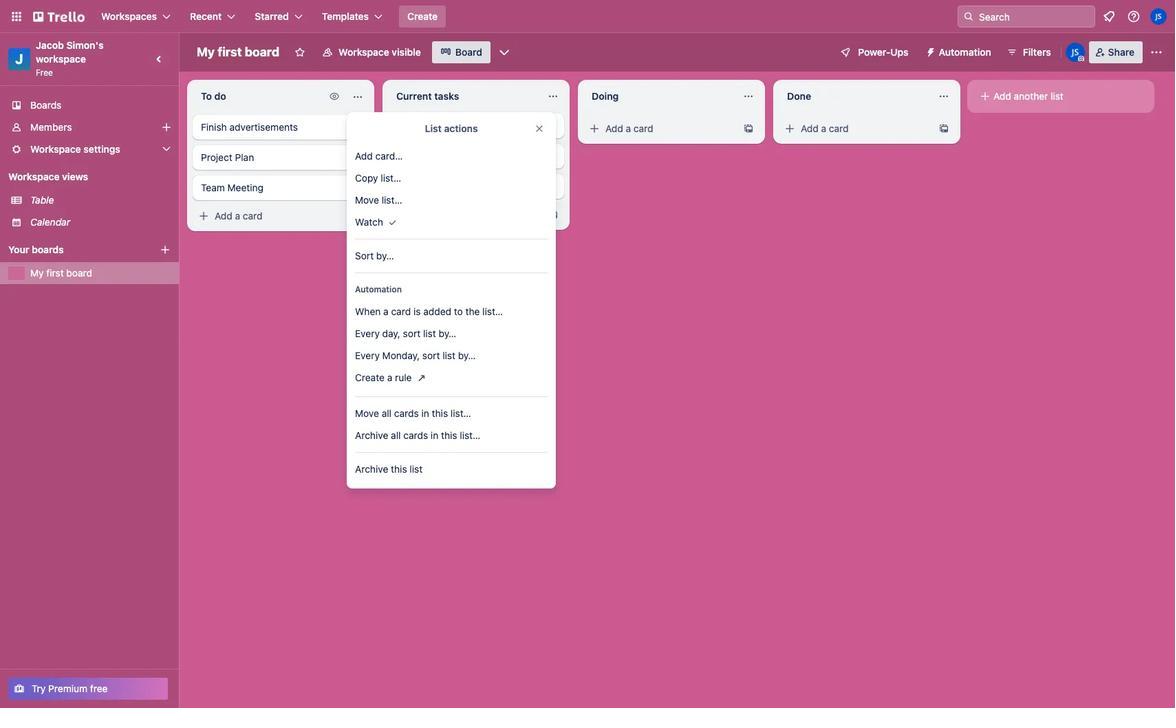 Task type: vqa. For each thing, say whether or not it's contained in the screenshot.
the topmost "My first board"
yes



Task type: locate. For each thing, give the bounding box(es) containing it.
0 vertical spatial first
[[218, 45, 242, 59]]

0 vertical spatial board
[[245, 45, 279, 59]]

list… down move all cards in this list… link
[[460, 429, 480, 441]]

automation down search icon
[[939, 46, 991, 58]]

1 vertical spatial sort
[[422, 350, 440, 361]]

advertisements down to do text box
[[230, 121, 298, 133]]

1 archive from the top
[[355, 429, 388, 441]]

boards
[[30, 99, 61, 111]]

1 horizontal spatial project plan
[[396, 150, 450, 162]]

1 move from the top
[[355, 194, 379, 206]]

project plan
[[396, 150, 450, 162], [201, 151, 254, 163]]

board down starred
[[245, 45, 279, 59]]

in
[[421, 407, 429, 419], [431, 429, 439, 441]]

1 vertical spatial this
[[441, 429, 457, 441]]

meeting
[[423, 180, 459, 192], [227, 182, 264, 193]]

project plan link for current tasks text box
[[388, 144, 564, 169]]

0 vertical spatial every
[[355, 328, 380, 339]]

2 every from the top
[[355, 350, 380, 361]]

advertisements down current tasks text box
[[425, 120, 493, 131]]

1 horizontal spatial in
[[431, 429, 439, 441]]

advertisements for current tasks text box
[[425, 120, 493, 131]]

list…
[[381, 172, 401, 184], [382, 194, 402, 206], [482, 306, 503, 317], [451, 407, 471, 419], [460, 429, 480, 441]]

is
[[414, 306, 421, 317]]

2 vertical spatial by…
[[458, 350, 476, 361]]

0 horizontal spatial automation
[[355, 284, 402, 295]]

cards down move all cards in this list…
[[403, 429, 428, 441]]

first down the recent dropdown button at the left top
[[218, 45, 242, 59]]

2 move from the top
[[355, 407, 379, 419]]

0 horizontal spatial sort
[[403, 328, 421, 339]]

0 vertical spatial move
[[355, 194, 379, 206]]

table
[[30, 194, 54, 206]]

0 horizontal spatial board
[[66, 267, 92, 279]]

this down move all cards in this list… link
[[441, 429, 457, 441]]

try
[[32, 683, 46, 694]]

project plan link for to do text box
[[193, 145, 369, 170]]

1 horizontal spatial by…
[[439, 328, 456, 339]]

1 vertical spatial archive
[[355, 463, 388, 475]]

workspace inside the workspace visible button
[[339, 46, 389, 58]]

sm image
[[920, 41, 939, 61], [328, 89, 341, 103], [392, 208, 406, 222], [197, 209, 211, 223]]

move for move list…
[[355, 194, 379, 206]]

this for move all cards in this list…
[[432, 407, 448, 419]]

advertisements for to do text box
[[230, 121, 298, 133]]

create left rule
[[355, 372, 385, 383]]

workspace visible
[[339, 46, 421, 58]]

1 horizontal spatial advertisements
[[425, 120, 493, 131]]

star or unstar board image
[[295, 47, 306, 58]]

a for the doing text box add a card link
[[626, 122, 631, 134]]

1 vertical spatial workspace
[[30, 143, 81, 155]]

in for archive all cards in this list…
[[431, 429, 439, 441]]

card
[[634, 122, 653, 134], [829, 122, 849, 134], [243, 210, 263, 222], [391, 306, 411, 317]]

open information menu image
[[1127, 10, 1141, 23]]

Board name text field
[[190, 41, 286, 63]]

1 horizontal spatial add a card link
[[584, 119, 738, 138]]

finish advertisements link
[[388, 114, 564, 138], [193, 115, 369, 140]]

add a card
[[606, 122, 653, 134], [801, 122, 849, 134], [215, 210, 263, 222]]

every for every monday, sort list by…
[[355, 350, 380, 361]]

when
[[355, 306, 381, 317]]

1 horizontal spatial board
[[245, 45, 279, 59]]

all down create a rule
[[382, 407, 392, 419]]

sort for monday,
[[422, 350, 440, 361]]

j link
[[8, 48, 30, 70]]

2 horizontal spatial add a card
[[801, 122, 849, 134]]

automation
[[939, 46, 991, 58], [355, 284, 402, 295]]

0 vertical spatial workspace
[[339, 46, 389, 58]]

1 vertical spatial my first board
[[30, 267, 92, 279]]

finish down to do text box
[[201, 121, 227, 133]]

card for add a card link corresponding to done text field
[[829, 122, 849, 134]]

automation up when
[[355, 284, 402, 295]]

sort
[[355, 250, 374, 261]]

settings
[[83, 143, 120, 155]]

every down when
[[355, 328, 380, 339]]

0 horizontal spatial finish
[[201, 121, 227, 133]]

sort
[[403, 328, 421, 339], [422, 350, 440, 361]]

this down the archive all cards in this list…
[[391, 463, 407, 475]]

2 archive from the top
[[355, 463, 388, 475]]

2 horizontal spatial by…
[[458, 350, 476, 361]]

team meeting
[[396, 180, 459, 192], [201, 182, 264, 193]]

cards up the archive all cards in this list…
[[394, 407, 419, 419]]

1 vertical spatial automation
[[355, 284, 402, 295]]

Current tasks text field
[[388, 85, 539, 107]]

project plan link down to do text box
[[193, 145, 369, 170]]

0 vertical spatial by…
[[376, 250, 394, 261]]

1 horizontal spatial project
[[396, 150, 428, 162]]

templates button
[[314, 6, 391, 28]]

1 horizontal spatial team meeting
[[396, 180, 459, 192]]

workspace settings button
[[0, 138, 179, 160]]

1 horizontal spatial create from template… image
[[548, 209, 559, 220]]

0 horizontal spatial team meeting
[[201, 182, 264, 193]]

0 horizontal spatial in
[[421, 407, 429, 419]]

sm image
[[978, 89, 992, 103], [588, 122, 601, 136], [783, 122, 797, 136], [386, 215, 400, 229]]

plan for current tasks text box's finish advertisements link
[[430, 150, 450, 162]]

power-
[[858, 46, 891, 58]]

add a card link for the doing text box
[[584, 119, 738, 138]]

board down your boards with 1 items element
[[66, 267, 92, 279]]

my first board inside text box
[[197, 45, 279, 59]]

premium
[[48, 683, 87, 694]]

0 horizontal spatial team meeting link
[[193, 175, 369, 200]]

move
[[355, 194, 379, 206], [355, 407, 379, 419]]

filters button
[[1002, 41, 1055, 63]]

sort right day,
[[403, 328, 421, 339]]

create up the visible
[[407, 10, 438, 22]]

1 horizontal spatial first
[[218, 45, 242, 59]]

finish advertisements for to do text box
[[201, 121, 298, 133]]

1 horizontal spatial plan
[[430, 150, 450, 162]]

0 horizontal spatial first
[[46, 267, 64, 279]]

project plan down to do text box
[[201, 151, 254, 163]]

1 vertical spatial cards
[[403, 429, 428, 441]]

jacob simon's workspace link
[[36, 39, 106, 65]]

0 vertical spatial archive
[[355, 429, 388, 441]]

0 horizontal spatial project plan link
[[193, 145, 369, 170]]

add inside add another list link
[[994, 90, 1011, 102]]

project plan down the list
[[396, 150, 450, 162]]

2 horizontal spatial add a card link
[[779, 119, 933, 138]]

this for archive all cards in this list…
[[441, 429, 457, 441]]

starred
[[255, 10, 289, 22]]

1 horizontal spatial my
[[197, 45, 215, 59]]

finish advertisements link down to do text box
[[193, 115, 369, 140]]

finish advertisements down to do text box
[[201, 121, 298, 133]]

calendar link
[[30, 215, 171, 229]]

list down when a card is added to the list…
[[423, 328, 436, 339]]

project
[[396, 150, 428, 162], [201, 151, 232, 163]]

workspace
[[36, 53, 86, 65]]

1 horizontal spatial create
[[407, 10, 438, 22]]

ups
[[891, 46, 909, 58]]

project plan link
[[388, 144, 564, 169], [193, 145, 369, 170]]

cards
[[394, 407, 419, 419], [403, 429, 428, 441]]

create inside create a rule link
[[355, 372, 385, 383]]

plan
[[430, 150, 450, 162], [235, 151, 254, 163]]

workspace up table in the left of the page
[[8, 171, 60, 182]]

archive for archive all cards in this list…
[[355, 429, 388, 441]]

project plan for current tasks text box's finish advertisements link
[[396, 150, 450, 162]]

share button
[[1089, 41, 1143, 63]]

archive this list
[[355, 463, 423, 475]]

archive this list link
[[347, 458, 556, 480]]

To do text field
[[193, 85, 322, 107]]

when a card is added to the list… link
[[347, 301, 556, 323]]

every up create a rule
[[355, 350, 380, 361]]

my down 'your boards'
[[30, 267, 44, 279]]

in for move all cards in this list…
[[421, 407, 429, 419]]

all down move all cards in this list…
[[391, 429, 401, 441]]

2 vertical spatial workspace
[[8, 171, 60, 182]]

1 vertical spatial by…
[[439, 328, 456, 339]]

a inside create a rule link
[[387, 372, 392, 383]]

add
[[994, 90, 1011, 102], [606, 122, 623, 134], [801, 122, 819, 134], [355, 150, 373, 162], [215, 210, 232, 222]]

finish left the list
[[396, 120, 422, 131]]

team for current tasks text box's team meeting link
[[396, 180, 420, 192]]

1 horizontal spatial add a card
[[606, 122, 653, 134]]

0 horizontal spatial create from template… image
[[352, 211, 363, 222]]

a inside when a card is added to the list… link
[[383, 306, 389, 317]]

advertisements
[[425, 120, 493, 131], [230, 121, 298, 133]]

0 horizontal spatial create
[[355, 372, 385, 383]]

Done text field
[[779, 85, 930, 107]]

first
[[218, 45, 242, 59], [46, 267, 64, 279]]

0 horizontal spatial finish advertisements
[[201, 121, 298, 133]]

sort by… link
[[347, 245, 556, 267]]

workspace down members
[[30, 143, 81, 155]]

0 vertical spatial create
[[407, 10, 438, 22]]

0 vertical spatial all
[[382, 407, 392, 419]]

your boards
[[8, 244, 64, 255]]

0 horizontal spatial plan
[[235, 151, 254, 163]]

0 vertical spatial this
[[432, 407, 448, 419]]

create inside 'create' button
[[407, 10, 438, 22]]

1 every from the top
[[355, 328, 380, 339]]

in up the archive all cards in this list…
[[421, 407, 429, 419]]

0 vertical spatial automation
[[939, 46, 991, 58]]

sort down every day, sort list by… link
[[422, 350, 440, 361]]

my down recent
[[197, 45, 215, 59]]

add for left add a card link
[[215, 210, 232, 222]]

list right the another
[[1051, 90, 1064, 102]]

card for the doing text box add a card link
[[634, 122, 653, 134]]

move down create a rule
[[355, 407, 379, 419]]

list… down the copy list…
[[382, 194, 402, 206]]

0 vertical spatial sort
[[403, 328, 421, 339]]

list… inside move list… link
[[382, 194, 402, 206]]

first down boards
[[46, 267, 64, 279]]

jacob simon (jacobsimon16) image
[[1066, 43, 1085, 62]]

workspace settings
[[30, 143, 120, 155]]

your
[[8, 244, 29, 255]]

1 horizontal spatial automation
[[939, 46, 991, 58]]

first inside text box
[[218, 45, 242, 59]]

move down copy on the top left
[[355, 194, 379, 206]]

workspaces
[[101, 10, 157, 22]]

0 horizontal spatial add a card link
[[193, 206, 347, 226]]

list… up archive all cards in this list… link
[[451, 407, 471, 419]]

archive all cards in this list… link
[[347, 425, 556, 447]]

this up archive all cards in this list… link
[[432, 407, 448, 419]]

finish advertisements
[[396, 120, 493, 131], [201, 121, 298, 133]]

another
[[1014, 90, 1048, 102]]

all for move
[[382, 407, 392, 419]]

1 vertical spatial in
[[431, 429, 439, 441]]

0 vertical spatial my
[[197, 45, 215, 59]]

1 horizontal spatial team meeting link
[[388, 174, 564, 199]]

2 horizontal spatial create from template… image
[[939, 123, 950, 134]]

1 horizontal spatial project plan link
[[388, 144, 564, 169]]

1 vertical spatial move
[[355, 407, 379, 419]]

0 horizontal spatial project plan
[[201, 151, 254, 163]]

create
[[407, 10, 438, 22], [355, 372, 385, 383]]

automation inside button
[[939, 46, 991, 58]]

add for the doing text box add a card link
[[606, 122, 623, 134]]

0 vertical spatial in
[[421, 407, 429, 419]]

sort for day,
[[403, 328, 421, 339]]

this
[[432, 407, 448, 419], [441, 429, 457, 441], [391, 463, 407, 475]]

0 horizontal spatial advertisements
[[230, 121, 298, 133]]

my first board
[[197, 45, 279, 59], [30, 267, 92, 279]]

finish
[[396, 120, 422, 131], [201, 121, 227, 133]]

plan down to do text box
[[235, 151, 254, 163]]

1 vertical spatial board
[[66, 267, 92, 279]]

a for left add a card link
[[235, 210, 240, 222]]

workspace inside workspace settings dropdown button
[[30, 143, 81, 155]]

sort by…
[[355, 250, 394, 261]]

list… inside move all cards in this list… link
[[451, 407, 471, 419]]

1 vertical spatial create
[[355, 372, 385, 383]]

1 vertical spatial all
[[391, 429, 401, 441]]

a
[[626, 122, 631, 134], [821, 122, 827, 134], [235, 210, 240, 222], [383, 306, 389, 317], [387, 372, 392, 383]]

by…
[[376, 250, 394, 261], [439, 328, 456, 339], [458, 350, 476, 361]]

by… down every day, sort list by… link
[[458, 350, 476, 361]]

0 vertical spatial my first board
[[197, 45, 279, 59]]

archive down the archive all cards in this list…
[[355, 463, 388, 475]]

1 horizontal spatial finish advertisements
[[396, 120, 493, 131]]

free
[[36, 67, 53, 78]]

1 horizontal spatial finish advertisements link
[[388, 114, 564, 138]]

cards for archive
[[403, 429, 428, 441]]

create from template… image
[[939, 123, 950, 134], [548, 209, 559, 220], [352, 211, 363, 222]]

all
[[382, 407, 392, 419], [391, 429, 401, 441]]

1 horizontal spatial meeting
[[423, 180, 459, 192]]

1 vertical spatial every
[[355, 350, 380, 361]]

in down move all cards in this list… link
[[431, 429, 439, 441]]

archive up the "archive this list"
[[355, 429, 388, 441]]

members
[[30, 121, 72, 133]]

move all cards in this list… link
[[347, 403, 556, 425]]

team meeting for team meeting link related to to do text box
[[201, 182, 264, 193]]

finish advertisements link down current tasks text box
[[388, 114, 564, 138]]

0 horizontal spatial project
[[201, 151, 232, 163]]

my first board down the recent dropdown button at the left top
[[197, 45, 279, 59]]

workspace down templates dropdown button
[[339, 46, 389, 58]]

project for current tasks text box's finish advertisements link
[[396, 150, 428, 162]]

plan up copy list… link
[[430, 150, 450, 162]]

0 horizontal spatial meeting
[[227, 182, 264, 193]]

1 horizontal spatial team
[[396, 180, 420, 192]]

project plan link down actions
[[388, 144, 564, 169]]

by… down when a card is added to the list… link
[[439, 328, 456, 339]]

move list… link
[[347, 189, 556, 211]]

0 horizontal spatial my
[[30, 267, 44, 279]]

recent button
[[182, 6, 244, 28]]

meeting for to do text box
[[227, 182, 264, 193]]

1 horizontal spatial sort
[[422, 350, 440, 361]]

add for add a card link corresponding to done text field
[[801, 122, 819, 134]]

finish for finish advertisements link related to to do text box
[[201, 121, 227, 133]]

0 horizontal spatial finish advertisements link
[[193, 115, 369, 140]]

1 horizontal spatial my first board
[[197, 45, 279, 59]]

list… down card…
[[381, 172, 401, 184]]

0 vertical spatial cards
[[394, 407, 419, 419]]

add a card link
[[584, 119, 738, 138], [779, 119, 933, 138], [193, 206, 347, 226]]

my first board down your boards with 1 items element
[[30, 267, 92, 279]]

by… right sort
[[376, 250, 394, 261]]

1 horizontal spatial finish
[[396, 120, 422, 131]]

0 horizontal spatial team
[[201, 182, 225, 193]]

0 horizontal spatial my first board
[[30, 267, 92, 279]]

finish advertisements link for current tasks text box
[[388, 114, 564, 138]]

by… for monday,
[[458, 350, 476, 361]]

templates
[[322, 10, 369, 22]]

finish advertisements up add card… link
[[396, 120, 493, 131]]



Task type: describe. For each thing, give the bounding box(es) containing it.
workspace for workspace settings
[[30, 143, 81, 155]]

move all cards in this list…
[[355, 407, 471, 419]]

by… for day,
[[439, 328, 456, 339]]

sm image inside add another list link
[[978, 89, 992, 103]]

watch link
[[347, 211, 556, 233]]

primary element
[[0, 0, 1175, 33]]

0 horizontal spatial by…
[[376, 250, 394, 261]]

customize views image
[[497, 45, 511, 59]]

card for left add a card link
[[243, 210, 263, 222]]

calendar
[[30, 216, 70, 228]]

free
[[90, 683, 108, 694]]

copy
[[355, 172, 378, 184]]

every day, sort list by…
[[355, 328, 456, 339]]

1 vertical spatial my
[[30, 267, 44, 279]]

add inside add card… link
[[355, 150, 373, 162]]

add another list
[[994, 90, 1064, 102]]

your boards with 1 items element
[[8, 242, 139, 258]]

jacob
[[36, 39, 64, 51]]

the
[[466, 306, 480, 317]]

boards link
[[0, 94, 179, 116]]

project for finish advertisements link related to to do text box
[[201, 151, 232, 163]]

copy list… link
[[347, 167, 556, 189]]

workspace navigation collapse icon image
[[150, 50, 169, 69]]

power-ups button
[[831, 41, 917, 63]]

meeting for current tasks text box
[[423, 180, 459, 192]]

copy list…
[[355, 172, 401, 184]]

rule
[[395, 372, 412, 383]]

all for archive
[[391, 429, 401, 441]]

power-ups
[[858, 46, 909, 58]]

when a card is added to the list…
[[355, 306, 503, 317]]

jacob simon (jacobsimon16) image
[[1151, 8, 1167, 25]]

2 vertical spatial this
[[391, 463, 407, 475]]

every for every day, sort list by…
[[355, 328, 380, 339]]

starred button
[[247, 6, 311, 28]]

filters
[[1023, 46, 1051, 58]]

search image
[[963, 11, 974, 22]]

create button
[[399, 6, 446, 28]]

simon's
[[66, 39, 104, 51]]

views
[[62, 171, 88, 182]]

to
[[454, 306, 463, 317]]

team meeting link for to do text box
[[193, 175, 369, 200]]

project plan for finish advertisements link related to to do text box
[[201, 151, 254, 163]]

board link
[[432, 41, 491, 63]]

visible
[[392, 46, 421, 58]]

list actions
[[425, 122, 478, 134]]

show menu image
[[1150, 45, 1164, 59]]

create a rule
[[355, 372, 412, 383]]

workspace visible button
[[314, 41, 429, 63]]

card…
[[375, 150, 403, 162]]

move list…
[[355, 194, 402, 206]]

sm image inside watch link
[[386, 215, 400, 229]]

share
[[1108, 46, 1135, 58]]

create for create
[[407, 10, 438, 22]]

recent
[[190, 10, 222, 22]]

boards
[[32, 244, 64, 255]]

automation button
[[920, 41, 1000, 63]]

1 vertical spatial first
[[46, 267, 64, 279]]

sm image inside automation button
[[920, 41, 939, 61]]

this member is an admin of this board. image
[[1078, 56, 1084, 62]]

list… inside archive all cards in this list… link
[[460, 429, 480, 441]]

members link
[[0, 116, 179, 138]]

every day, sort list by… link
[[347, 323, 556, 345]]

create from template… image for add a card link corresponding to done text field
[[939, 123, 950, 134]]

try premium free
[[32, 683, 108, 694]]

monday,
[[382, 350, 420, 361]]

team for team meeting link related to to do text box
[[201, 182, 225, 193]]

Search field
[[974, 6, 1095, 27]]

list… right the
[[482, 306, 503, 317]]

Doing text field
[[584, 85, 735, 107]]

cards for move
[[394, 407, 419, 419]]

create for create a rule
[[355, 372, 385, 383]]

workspaces button
[[93, 6, 179, 28]]

finish advertisements for current tasks text box
[[396, 120, 493, 131]]

actions
[[444, 122, 478, 134]]

watch
[[355, 216, 386, 228]]

list down every day, sort list by… link
[[443, 350, 456, 361]]

add card… link
[[347, 145, 556, 167]]

workspace for workspace visible
[[339, 46, 389, 58]]

add a card for done text field
[[801, 122, 849, 134]]

create from template… image
[[743, 123, 754, 134]]

a for add a card link corresponding to done text field
[[821, 122, 827, 134]]

plan for finish advertisements link related to to do text box
[[235, 151, 254, 163]]

team meeting for current tasks text box's team meeting link
[[396, 180, 459, 192]]

day,
[[382, 328, 400, 339]]

list… inside copy list… link
[[381, 172, 401, 184]]

my first board link
[[30, 266, 171, 280]]

0 horizontal spatial add a card
[[215, 210, 263, 222]]

added
[[423, 306, 451, 317]]

0 notifications image
[[1101, 8, 1117, 25]]

workspace for workspace views
[[8, 171, 60, 182]]

add a card for the doing text box
[[606, 122, 653, 134]]

board
[[455, 46, 482, 58]]

sm image inside add a card link
[[197, 209, 211, 223]]

list
[[425, 122, 442, 134]]

board inside text box
[[245, 45, 279, 59]]

create from template… image for left add a card link
[[352, 211, 363, 222]]

create a rule link
[[347, 367, 556, 391]]

my inside text box
[[197, 45, 215, 59]]

add another list link
[[973, 85, 1149, 107]]

every monday, sort list by…
[[355, 350, 476, 361]]

add a card link for done text field
[[779, 119, 933, 138]]

archive for archive this list
[[355, 463, 388, 475]]

team meeting link for current tasks text box
[[388, 174, 564, 199]]

back to home image
[[33, 6, 85, 28]]

jacob simon's workspace free
[[36, 39, 106, 78]]

workspace views
[[8, 171, 88, 182]]

finish for current tasks text box's finish advertisements link
[[396, 120, 422, 131]]

every monday, sort list by… link
[[347, 345, 556, 367]]

add board image
[[160, 244, 171, 255]]

try premium free button
[[8, 678, 168, 700]]

list down the archive all cards in this list…
[[410, 463, 423, 475]]

finish advertisements link for to do text box
[[193, 115, 369, 140]]

move for move all cards in this list…
[[355, 407, 379, 419]]

j
[[15, 51, 23, 67]]

add card…
[[355, 150, 403, 162]]

table link
[[30, 193, 171, 207]]

archive all cards in this list…
[[355, 429, 480, 441]]



